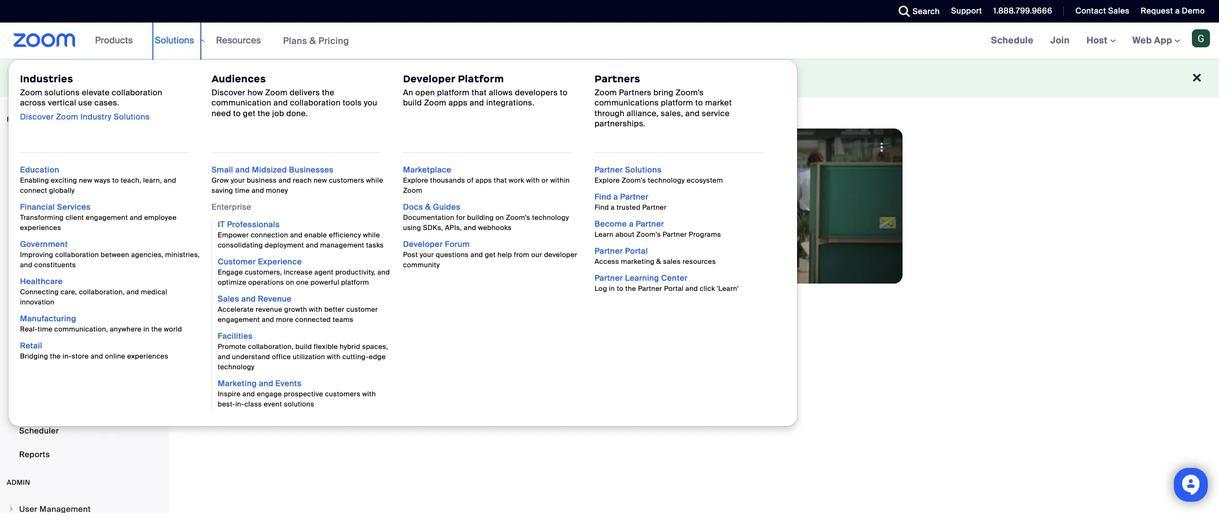 Task type: vqa. For each thing, say whether or not it's contained in the screenshot.


Task type: locate. For each thing, give the bounding box(es) containing it.
developer inside developer platform an open platform that allows developers to build zoom apps and integrations.
[[403, 73, 456, 85]]

banner
[[0, 23, 1220, 427]]

resources
[[683, 257, 716, 266]]

1 vertical spatial build
[[296, 343, 312, 352]]

1 horizontal spatial experiences
[[127, 352, 168, 361]]

zoom up docs
[[403, 186, 423, 195]]

apps down "no"
[[449, 98, 468, 108]]

technology down or
[[532, 213, 569, 222]]

0 vertical spatial portal
[[625, 246, 648, 256]]

0 vertical spatial contact
[[1076, 6, 1107, 16]]

1 vertical spatial get
[[243, 108, 256, 118]]

zoom logo image
[[14, 33, 75, 47]]

a inside become a partner learn about zoom's partner programs
[[629, 219, 634, 229]]

1 find from the top
[[595, 192, 612, 202]]

and inside 'retail bridging the in-store and online experiences'
[[91, 352, 103, 361]]

profile
[[19, 165, 44, 176]]

1 horizontal spatial build
[[403, 98, 422, 108]]

0 horizontal spatial experiences
[[20, 223, 61, 233]]

1 horizontal spatial engagement
[[218, 315, 260, 325]]

notes link
[[0, 325, 166, 348]]

1 vertical spatial of
[[467, 176, 474, 185]]

1 vertical spatial while
[[363, 231, 380, 240]]

solutions down the cases.
[[114, 112, 150, 122]]

0 horizontal spatial apps
[[449, 98, 468, 108]]

integrations.
[[486, 98, 535, 108]]

1 vertical spatial solutions
[[284, 400, 314, 409]]

with inside sales and revenue accelerate revenue growth with better customer engagement and more connected teams
[[309, 305, 323, 314]]

developer for platform
[[403, 73, 456, 85]]

product information navigation
[[8, 23, 798, 427]]

in- down the inspire
[[235, 400, 245, 409]]

flexible
[[314, 343, 338, 352]]

0 horizontal spatial in-
[[63, 352, 72, 361]]

0 vertical spatial developer
[[403, 73, 456, 85]]

1 vertical spatial sales
[[284, 219, 305, 229]]

0 vertical spatial discover
[[212, 88, 245, 98]]

on left the "one"
[[286, 278, 294, 287]]

and right "questions"
[[471, 251, 483, 260]]

zoom up how
[[251, 73, 273, 83]]

1 vertical spatial find
[[595, 203, 609, 212]]

industries
[[20, 73, 73, 85]]

1 horizontal spatial of
[[467, 176, 474, 185]]

and inside partner learning center log in to the partner portal and click 'learn'
[[686, 284, 698, 293]]

in-
[[63, 352, 72, 361], [235, 400, 245, 409]]

center
[[662, 273, 688, 283]]

world
[[164, 325, 182, 334]]

get right the pro
[[325, 73, 338, 83]]

0 horizontal spatial &
[[310, 35, 316, 47]]

& inside docs & guides documentation for building on zoom's technology using sdks, apis, and webhooks
[[425, 202, 431, 212]]

1 vertical spatial customers
[[325, 390, 361, 399]]

zoom down open
[[424, 98, 447, 108]]

sales up host dropdown button
[[1109, 6, 1130, 16]]

webinars
[[19, 213, 55, 223]]

customers down physical at the top
[[329, 176, 364, 185]]

discover inside industries zoom solutions elevate collaboration across vertical use cases. discover zoom industry solutions
[[20, 112, 54, 122]]

to inside education enabling exciting new ways to teach, learn, and connect globally
[[112, 176, 119, 185]]

2 vertical spatial get
[[485, 251, 496, 260]]

0 horizontal spatial learn
[[382, 219, 404, 229]]

contact sales link
[[1068, 0, 1133, 23], [1076, 6, 1130, 16], [208, 213, 349, 235]]

that for developer
[[472, 88, 487, 98]]

new down physical at the top
[[314, 176, 327, 185]]

get down communication
[[243, 108, 256, 118]]

that left work at the top left
[[494, 176, 507, 185]]

partner up find a partner 'link'
[[595, 165, 623, 175]]

building
[[467, 213, 494, 222]]

with inside facilities promote collaboration, build flexible hybrid spaces, and understand office utilization with cutting-edge technology
[[327, 353, 341, 362]]

explore down stay
[[403, 176, 428, 185]]

1 vertical spatial contact
[[251, 219, 282, 229]]

0 horizontal spatial collaboration,
[[79, 288, 125, 297]]

of inside "marketplace explore thousands of apps that work with or within zoom"
[[467, 176, 474, 185]]

learn down become at the top of the page
[[595, 230, 614, 239]]

0 horizontal spatial contact sales
[[251, 219, 305, 229]]

1 developer from the top
[[403, 73, 456, 85]]

explore
[[403, 176, 428, 185], [595, 176, 620, 185]]

scheduler link
[[0, 420, 166, 442]]

the inside manufacturing real-time communication, anywhere in the world
[[151, 325, 162, 334]]

ahead up thousands
[[424, 165, 448, 176]]

pricing
[[319, 35, 349, 47]]

learn
[[382, 219, 404, 229], [595, 230, 614, 239]]

developer
[[544, 251, 578, 260]]

1 personal from the top
[[19, 260, 53, 270]]

portal up marketing
[[625, 246, 648, 256]]

small and midsized businesses grow your business and reach new customers while saving time and money
[[212, 165, 383, 195]]

meetings link
[[0, 183, 166, 205]]

developer forum link
[[403, 239, 470, 249]]

new left ways
[[79, 176, 92, 185]]

0 horizontal spatial of
[[450, 165, 458, 176]]

menu item
[[0, 499, 166, 514]]

platform inside customer experience engage customers, increase agent productivity, and optimize operations on one powerful platform
[[341, 278, 369, 287]]

thousands
[[430, 176, 465, 185]]

customers inside marketing and events inspire and engage prospective customers with best-in-class event solutions
[[325, 390, 361, 399]]

collaboration up the cases.
[[112, 88, 162, 98]]

apis,
[[445, 223, 462, 233]]

discover down across
[[20, 112, 54, 122]]

and down the enable
[[306, 241, 319, 250]]

& left sales at the bottom of the page
[[657, 257, 662, 266]]

to left market
[[696, 98, 703, 108]]

profile picture image
[[1193, 29, 1211, 47]]

docs
[[403, 202, 423, 212]]

partner up sales at the bottom of the page
[[663, 230, 687, 239]]

the down "workspace"
[[460, 165, 472, 176]]

small
[[212, 165, 233, 175]]

2 personal from the top
[[19, 284, 53, 294]]

connecting
[[20, 288, 59, 297]]

and left medical
[[127, 288, 139, 297]]

engage
[[218, 268, 243, 277]]

1 horizontal spatial new
[[139, 73, 154, 83]]

in right anywhere
[[144, 325, 149, 334]]

access up tools
[[340, 73, 368, 83]]

0 horizontal spatial time
[[38, 325, 53, 334]]

and right store
[[91, 352, 103, 361]]

developer inside developer forum post your questions and get help from our developer community
[[403, 239, 443, 249]]

0 horizontal spatial collaboration
[[55, 251, 99, 260]]

engagement down accelerate
[[218, 315, 260, 325]]

a up trusted
[[614, 192, 618, 202]]

the left world
[[151, 325, 162, 334]]

your right the grow
[[231, 176, 245, 185]]

on inside customer experience engage customers, increase agent productivity, and optimize operations on one powerful platform
[[286, 278, 294, 287]]

1 horizontal spatial learn
[[595, 230, 614, 239]]

job
[[272, 108, 284, 118]]

to up you
[[370, 73, 378, 83]]

solutions inside industries zoom solutions elevate collaboration across vertical use cases. discover zoom industry solutions
[[114, 112, 150, 122]]

workspace
[[437, 154, 480, 164]]

experiences for services
[[20, 223, 61, 233]]

portal inside partner portal access marketing & sales resources
[[625, 246, 648, 256]]

search button
[[890, 0, 943, 23]]

0 vertical spatial apps
[[449, 98, 468, 108]]

that inside "marketplace explore thousands of apps that work with or within zoom"
[[494, 176, 507, 185]]

to right log
[[617, 284, 624, 293]]

1 vertical spatial in-
[[235, 400, 245, 409]]

whiteboards link
[[0, 301, 166, 324]]

partner inside partner portal access marketing & sales resources
[[595, 246, 623, 256]]

a left demo
[[1176, 6, 1180, 16]]

platform inside developer platform an open platform that allows developers to build zoom apps and integrations.
[[437, 88, 470, 98]]

ministries,
[[165, 251, 200, 260]]

productivity
[[341, 154, 387, 164]]

in inside partner learning center log in to the partner portal and click 'learn'
[[609, 284, 615, 293]]

1 horizontal spatial platform
[[437, 88, 470, 98]]

0 horizontal spatial get
[[243, 108, 256, 118]]

2 developer from the top
[[403, 239, 443, 249]]

collaboration, up whiteboards link
[[79, 288, 125, 297]]

discover zoom industry solutions link
[[20, 112, 150, 122]]

reserve ahead and maximize your productivity with zoom's workspace reservation! get virtual access to your ideal physical workspace and stay ahead of the game.
[[208, 154, 546, 176]]

solutions down the 'prospective'
[[284, 400, 314, 409]]

ai up 'vertical'
[[60, 73, 68, 83]]

0 vertical spatial build
[[403, 98, 422, 108]]

zoom down one in the top left of the page
[[265, 88, 288, 98]]

globally
[[49, 186, 75, 195]]

0 vertical spatial in
[[609, 284, 615, 293]]

personal contacts link
[[0, 254, 166, 277]]

help
[[498, 251, 512, 260]]

to right ways
[[112, 176, 119, 185]]

time down manufacturing
[[38, 325, 53, 334]]

education enabling exciting new ways to teach, learn, and connect globally
[[20, 165, 176, 195]]

done.
[[286, 108, 308, 118]]

1 horizontal spatial collaboration,
[[248, 343, 294, 352]]

to inside audiences discover how zoom delivers the communication and collaboration tools you need to get the job done.
[[233, 108, 241, 118]]

customers right the 'prospective'
[[325, 390, 361, 399]]

partner down trusted
[[636, 219, 664, 229]]

the right delivers
[[322, 88, 335, 98]]

0 vertical spatial while
[[366, 176, 383, 185]]

personal down improving
[[19, 260, 53, 270]]

enterprise element
[[212, 219, 392, 410]]

1 vertical spatial collaboration,
[[248, 343, 294, 352]]

contact up connection
[[251, 219, 282, 229]]

on up webhooks
[[496, 213, 504, 222]]

experiences for bridging
[[127, 352, 168, 361]]

2 horizontal spatial ai
[[380, 73, 387, 83]]

meetings navigation
[[983, 23, 1220, 59]]

1 vertical spatial experiences
[[127, 352, 168, 361]]

1 vertical spatial that
[[494, 176, 507, 185]]

retail
[[20, 341, 42, 351]]

1 vertical spatial technology
[[532, 213, 569, 222]]

1 vertical spatial engagement
[[218, 315, 260, 325]]

apps inside developer platform an open platform that allows developers to build zoom apps and integrations.
[[449, 98, 468, 108]]

new inside meet zoom ai companion, footer
[[139, 73, 154, 83]]

0 vertical spatial find
[[595, 192, 612, 202]]

and down for
[[464, 223, 476, 233]]

2 vertical spatial &
[[657, 257, 662, 266]]

&
[[310, 35, 316, 47], [425, 202, 431, 212], [657, 257, 662, 266]]

meet
[[14, 73, 34, 83]]

platform down "productivity,"
[[341, 278, 369, 287]]

admin
[[7, 479, 30, 488]]

zoom's inside become a partner learn about zoom's partner programs
[[637, 230, 661, 239]]

in- down notes link
[[63, 352, 72, 361]]

1 explore from the left
[[403, 176, 428, 185]]

0 vertical spatial customers
[[329, 176, 364, 185]]

0 vertical spatial on
[[496, 213, 504, 222]]

1 horizontal spatial explore
[[595, 176, 620, 185]]

ways
[[94, 176, 110, 185]]

1 horizontal spatial technology
[[532, 213, 569, 222]]

learn more link
[[353, 213, 455, 235]]

1 vertical spatial access
[[233, 165, 261, 176]]

with up connected on the left of the page
[[309, 305, 323, 314]]

0 vertical spatial in-
[[63, 352, 72, 361]]

learn left more
[[382, 219, 404, 229]]

a for find
[[614, 192, 618, 202]]

personal for personal contacts
[[19, 260, 53, 270]]

empower
[[218, 231, 249, 240]]

audiences discover how zoom delivers the communication and collaboration tools you need to get the job done.
[[212, 73, 378, 118]]

0 vertical spatial engagement
[[86, 213, 128, 222]]

zoom's inside docs & guides documentation for building on zoom's technology using sdks, apis, and webhooks
[[506, 213, 531, 222]]

0 horizontal spatial build
[[296, 343, 312, 352]]

need
[[212, 108, 231, 118]]

to inside developer platform an open platform that allows developers to build zoom apps and integrations.
[[560, 88, 568, 98]]

sales up accelerate
[[218, 294, 239, 304]]

and right the pro
[[309, 73, 323, 83]]

utilization
[[293, 353, 325, 362]]

1 vertical spatial learn
[[595, 230, 614, 239]]

while up 'tasks'
[[363, 231, 380, 240]]

events
[[276, 379, 302, 389]]

to up business
[[263, 165, 271, 176]]

and inside healthcare connecting care, collaboration, and medical innovation
[[127, 288, 139, 297]]

1 horizontal spatial time
[[235, 186, 250, 195]]

learn inside become a partner learn about zoom's partner programs
[[595, 230, 614, 239]]

and right "productivity,"
[[378, 268, 390, 277]]

explore inside partner solutions explore zoom's technology ecosystem
[[595, 176, 620, 185]]

in right log
[[609, 284, 615, 293]]

and down improving
[[20, 261, 32, 270]]

real-
[[20, 325, 38, 334]]

engagement inside financial services transforming client engagement and employee experiences
[[86, 213, 128, 222]]

on inside docs & guides documentation for building on zoom's technology using sdks, apis, and webhooks
[[496, 213, 504, 222]]

1 horizontal spatial contact
[[1076, 6, 1107, 16]]

collaboration down delivers
[[290, 98, 341, 108]]

0 horizontal spatial contact
[[251, 219, 282, 229]]

enable
[[305, 231, 327, 240]]

and inside docs & guides documentation for building on zoom's technology using sdks, apis, and webhooks
[[464, 223, 476, 233]]

1 horizontal spatial that
[[494, 176, 507, 185]]

1 vertical spatial personal
[[19, 284, 53, 294]]

0 horizontal spatial on
[[286, 278, 294, 287]]

a up about
[[629, 219, 634, 229]]

and left click
[[686, 284, 698, 293]]

that for marketplace
[[494, 176, 507, 185]]

it
[[218, 220, 225, 230]]

the inside 'retail bridging the in-store and online experiences'
[[50, 352, 61, 361]]

developer platform an open platform that allows developers to build zoom apps and integrations.
[[403, 73, 568, 108]]

docs & guides link
[[403, 202, 461, 212]]

and inside partners zoom partners bring zoom's communications platform to market through alliance, sales, and service partnerships.
[[686, 108, 700, 118]]

join
[[1051, 34, 1070, 46]]

2 explore from the left
[[595, 176, 620, 185]]

to up how
[[241, 73, 249, 83]]

with left zoom's
[[389, 154, 404, 164]]

0 vertical spatial partners
[[595, 73, 641, 85]]

financial services transforming client engagement and employee experiences
[[20, 202, 177, 233]]

build up utilization
[[296, 343, 312, 352]]

ai left the companion
[[380, 73, 387, 83]]

zoom inside developer platform an open platform that allows developers to build zoom apps and integrations.
[[424, 98, 447, 108]]

2 horizontal spatial platform
[[661, 98, 694, 108]]

0 vertical spatial time
[[235, 186, 250, 195]]

0 vertical spatial contact sales
[[1076, 6, 1130, 16]]

agencies,
[[131, 251, 163, 260]]

technology left ecosystem on the top right
[[648, 176, 685, 185]]

1 horizontal spatial on
[[496, 213, 504, 222]]

access inside meet zoom ai companion, footer
[[340, 73, 368, 83]]

store
[[72, 352, 89, 361]]

while inside the it professionals empower connection and enable efficiency while consolidating deployment and management tasks
[[363, 231, 380, 240]]

facilities promote collaboration, build flexible hybrid spaces, and understand office utilization with cutting-edge technology
[[218, 331, 388, 372]]

1 horizontal spatial solutions
[[155, 34, 194, 46]]

or
[[542, 176, 549, 185]]

explore up find a partner 'link'
[[595, 176, 620, 185]]

experiences inside financial services transforming client engagement and employee experiences
[[20, 223, 61, 233]]

docs & guides documentation for building on zoom's technology using sdks, apis, and webhooks
[[403, 202, 569, 233]]

developer up open
[[403, 73, 456, 85]]

0 horizontal spatial that
[[472, 88, 487, 98]]

that inside developer platform an open platform that allows developers to build zoom apps and integrations.
[[472, 88, 487, 98]]

0 horizontal spatial explore
[[403, 176, 428, 185]]

workspace
[[346, 165, 387, 176]]

contact sales up host dropdown button
[[1076, 6, 1130, 16]]

1 vertical spatial solutions
[[114, 112, 150, 122]]

partner up trusted
[[620, 192, 649, 202]]

1 horizontal spatial sales
[[284, 219, 305, 229]]

marketing
[[621, 257, 655, 266]]

3 ai from the left
[[380, 73, 387, 83]]

get inside developer forum post your questions and get help from our developer community
[[485, 251, 496, 260]]

0 vertical spatial technology
[[648, 176, 685, 185]]

solutions inside dropdown button
[[155, 34, 194, 46]]

2 ai from the left
[[157, 73, 164, 83]]

1 vertical spatial &
[[425, 202, 431, 212]]

zoom
[[36, 73, 58, 83], [251, 73, 273, 83], [20, 88, 42, 98], [265, 88, 288, 98], [595, 88, 617, 98], [424, 98, 447, 108], [56, 112, 78, 122], [403, 186, 423, 195]]

0 horizontal spatial in
[[144, 325, 149, 334]]

0 vertical spatial experiences
[[20, 223, 61, 233]]

0 vertical spatial of
[[450, 165, 458, 176]]

0 horizontal spatial access
[[233, 165, 261, 176]]

experiences inside 'retail bridging the in-store and online experiences'
[[127, 352, 168, 361]]

new left assistant!
[[139, 73, 154, 83]]

0 horizontal spatial portal
[[625, 246, 648, 256]]

to inside "reserve ahead and maximize your productivity with zoom's workspace reservation! get virtual access to your ideal physical workspace and stay ahead of the game."
[[263, 165, 271, 176]]

log
[[595, 284, 607, 293]]

1 vertical spatial on
[[286, 278, 294, 287]]

zoom inside audiences discover how zoom delivers the communication and collaboration tools you need to get the job done.
[[265, 88, 288, 98]]

using
[[403, 223, 421, 233]]

zoom's up webhooks
[[506, 213, 531, 222]]

0 horizontal spatial solutions
[[114, 112, 150, 122]]

increase
[[284, 268, 313, 277]]

audiences
[[212, 73, 266, 85]]

and left stay
[[389, 165, 404, 176]]

customer experience engage customers, increase agent productivity, and optimize operations on one powerful platform
[[218, 257, 390, 287]]

platform up sales,
[[661, 98, 694, 108]]

0 horizontal spatial solutions
[[44, 88, 80, 98]]

with down edge
[[362, 390, 376, 399]]

find a partner link
[[595, 192, 649, 202]]

inspire
[[218, 390, 241, 399]]

and left employee
[[130, 213, 142, 222]]

search
[[913, 6, 940, 16]]

products
[[95, 34, 133, 46]]

1 horizontal spatial portal
[[664, 284, 684, 293]]

0 vertical spatial collaboration,
[[79, 288, 125, 297]]

web app button
[[1133, 34, 1181, 46]]

0 vertical spatial solutions
[[155, 34, 194, 46]]

while inside small and midsized businesses grow your business and reach new customers while saving time and money
[[366, 176, 383, 185]]

1 horizontal spatial access
[[340, 73, 368, 83]]

your inside small and midsized businesses grow your business and reach new customers while saving time and money
[[231, 176, 245, 185]]

sales inside sales and revenue accelerate revenue growth with better customer engagement and more connected teams
[[218, 294, 239, 304]]

zoom up "through"
[[595, 88, 617, 98]]

to down communication
[[233, 108, 241, 118]]

1 horizontal spatial in-
[[235, 400, 245, 409]]

platform inside partners zoom partners bring zoom's communications platform to market through alliance, sales, and service partnerships.
[[661, 98, 694, 108]]

healthcare connecting care, collaboration, and medical innovation
[[20, 277, 167, 307]]

solutions up "find a partner find a trusted partner"
[[625, 165, 662, 175]]

solutions inside industries zoom solutions elevate collaboration across vertical use cases. discover zoom industry solutions
[[44, 88, 80, 98]]

of right thousands
[[467, 176, 474, 185]]

and inside government improving collaboration between agencies, ministries, and constituents
[[20, 261, 32, 270]]

meet zoom ai companion, footer
[[0, 59, 1220, 98]]

1 vertical spatial apps
[[476, 176, 492, 185]]

a
[[1176, 6, 1180, 16], [614, 192, 618, 202], [611, 203, 615, 212], [629, 219, 634, 229]]

1 vertical spatial portal
[[664, 284, 684, 293]]

documentation
[[403, 213, 455, 222]]

2 vertical spatial solutions
[[625, 165, 662, 175]]

& right plans
[[310, 35, 316, 47]]

1 ai from the left
[[60, 73, 68, 83]]

request a demo link
[[1133, 0, 1220, 23], [1141, 6, 1206, 16]]

technology
[[648, 176, 685, 185], [532, 213, 569, 222], [218, 363, 255, 372]]

one
[[276, 73, 292, 83]]

1 vertical spatial in
[[144, 325, 149, 334]]

1 vertical spatial time
[[38, 325, 53, 334]]

your right companion,
[[120, 73, 137, 83]]

1 horizontal spatial get
[[325, 73, 338, 83]]

contact up host
[[1076, 6, 1107, 16]]

access
[[340, 73, 368, 83], [233, 165, 261, 176]]

0 vertical spatial ahead
[[241, 154, 265, 164]]

ai left assistant!
[[157, 73, 164, 83]]

the inside "reserve ahead and maximize your productivity with zoom's workspace reservation! get virtual access to your ideal physical workspace and stay ahead of the game."
[[460, 165, 472, 176]]

1 horizontal spatial ahead
[[424, 165, 448, 176]]

0 horizontal spatial ai
[[60, 73, 68, 83]]

time up 'enterprise'
[[235, 186, 250, 195]]

sales up deployment
[[284, 219, 305, 229]]

and inside developer forum post your questions and get help from our developer community
[[471, 251, 483, 260]]

2 vertical spatial sales
[[218, 294, 239, 304]]

0 horizontal spatial discover
[[20, 112, 54, 122]]

the down partner learning center link at the bottom of page
[[626, 284, 636, 293]]

0 horizontal spatial platform
[[341, 278, 369, 287]]



Task type: describe. For each thing, give the bounding box(es) containing it.
and inside education enabling exciting new ways to teach, learn, and connect globally
[[164, 176, 176, 185]]

time inside small and midsized businesses grow your business and reach new customers while saving time and money
[[235, 186, 250, 195]]

new inside small and midsized businesses grow your business and reach new customers while saving time and money
[[314, 176, 327, 185]]

get
[[532, 154, 546, 164]]

partner up log
[[595, 273, 623, 283]]

bring
[[654, 88, 674, 98]]

care,
[[61, 288, 77, 297]]

additional
[[458, 73, 496, 83]]

access inside "reserve ahead and maximize your productivity with zoom's workspace reservation! get virtual access to your ideal physical workspace and stay ahead of the game."
[[233, 165, 261, 176]]

service
[[702, 108, 730, 118]]

developer for forum
[[403, 239, 443, 249]]

your up physical at the top
[[323, 154, 339, 164]]

and inside facilities promote collaboration, build flexible hybrid spaces, and understand office utilization with cutting-edge technology
[[218, 353, 230, 362]]

virtual
[[208, 165, 231, 176]]

& for docs
[[425, 202, 431, 212]]

2 find from the top
[[595, 203, 609, 212]]

collaboration, inside healthcare connecting care, collaboration, and medical innovation
[[79, 288, 125, 297]]

market
[[705, 98, 732, 108]]

schedule
[[991, 34, 1034, 46]]

use
[[78, 98, 92, 108]]

zoom's inside partner solutions explore zoom's technology ecosystem
[[622, 176, 646, 185]]

zoom inside partners zoom partners bring zoom's communications platform to market through alliance, sales, and service partnerships.
[[595, 88, 617, 98]]

and up accelerate
[[241, 294, 256, 304]]

1 vertical spatial contact sales
[[251, 219, 305, 229]]

best-
[[218, 400, 235, 409]]

1 vertical spatial ahead
[[424, 165, 448, 176]]

app
[[1155, 34, 1173, 46]]

to inside partner learning center log in to the partner portal and click 'learn'
[[617, 284, 624, 293]]

understand
[[232, 353, 270, 362]]

access
[[595, 257, 619, 266]]

assistant!
[[166, 73, 204, 83]]

hybrid
[[340, 343, 360, 352]]

& inside partner portal access marketing & sales resources
[[657, 257, 662, 266]]

at
[[436, 73, 444, 83]]

your inside meet zoom ai companion, footer
[[120, 73, 137, 83]]

and inside customer experience engage customers, increase agent productivity, and optimize operations on one powerful platform
[[378, 268, 390, 277]]

with inside marketing and events inspire and engage prospective customers with best-in-class event solutions
[[362, 390, 376, 399]]

personal devices
[[19, 284, 86, 294]]

reserve
[[208, 154, 239, 164]]

profile link
[[0, 159, 166, 182]]

collaboration, inside facilities promote collaboration, build flexible hybrid spaces, and understand office utilization with cutting-edge technology
[[248, 343, 294, 352]]

efficiency
[[329, 231, 361, 240]]

and inside financial services transforming client engagement and employee experiences
[[130, 213, 142, 222]]

build inside developer platform an open platform that allows developers to build zoom apps and integrations.
[[403, 98, 422, 108]]

money
[[266, 186, 288, 195]]

technology inside docs & guides documentation for building on zoom's technology using sdks, apis, and webhooks
[[532, 213, 569, 222]]

allows
[[489, 88, 513, 98]]

your left ideal in the left of the page
[[273, 165, 289, 176]]

get inside meet zoom ai companion, footer
[[325, 73, 338, 83]]

manufacturing
[[20, 314, 76, 324]]

engagement inside sales and revenue accelerate revenue growth with better customer engagement and more connected teams
[[218, 315, 260, 325]]

financial
[[20, 202, 55, 212]]

midsized
[[252, 165, 287, 175]]

partner inside partner solutions explore zoom's technology ecosystem
[[595, 165, 623, 175]]

management
[[320, 241, 364, 250]]

personal devices link
[[0, 278, 166, 300]]

click
[[700, 284, 715, 293]]

partner up become a partner learn about zoom's partner programs
[[643, 203, 667, 212]]

portal inside partner learning center log in to the partner portal and click 'learn'
[[664, 284, 684, 293]]

in inside manufacturing real-time communication, anywhere in the world
[[144, 325, 149, 334]]

schedule link
[[983, 23, 1042, 59]]

connect
[[20, 186, 47, 195]]

zoom right meet
[[36, 73, 58, 83]]

your inside developer forum post your questions and get help from our developer community
[[420, 251, 434, 260]]

collaboration inside industries zoom solutions elevate collaboration across vertical use cases. discover zoom industry solutions
[[112, 88, 162, 98]]

facilities
[[218, 331, 253, 341]]

build inside facilities promote collaboration, build flexible hybrid spaces, and understand office utilization with cutting-edge technology
[[296, 343, 312, 352]]

the inside partner learning center log in to the partner portal and click 'learn'
[[626, 284, 636, 293]]

agent
[[315, 268, 334, 277]]

get inside audiences discover how zoom delivers the communication and collaboration tools you need to get the job done.
[[243, 108, 256, 118]]

technology inside partner solutions explore zoom's technology ecosystem
[[648, 176, 685, 185]]

stay
[[406, 165, 422, 176]]

in- inside marketing and events inspire and engage prospective customers with best-in-class event solutions
[[235, 400, 245, 409]]

personal menu menu
[[0, 135, 166, 467]]

marketplace
[[403, 165, 452, 175]]

government link
[[20, 239, 68, 249]]

promote
[[218, 343, 246, 352]]

technology inside facilities promote collaboration, build flexible hybrid spaces, and understand office utilization with cutting-edge technology
[[218, 363, 255, 372]]

it professionals link
[[218, 220, 280, 230]]

our
[[531, 251, 542, 260]]

experience
[[258, 257, 302, 267]]

small and midsized businesses link
[[212, 165, 334, 175]]

partner down learning
[[638, 284, 663, 293]]

medical
[[141, 288, 167, 297]]

and inside audiences discover how zoom delivers the communication and collaboration tools you need to get the job done.
[[274, 98, 288, 108]]

a for become
[[629, 219, 634, 229]]

with inside "marketplace explore thousands of apps that work with or within zoom"
[[526, 176, 540, 185]]

and up small and midsized businesses link
[[267, 154, 282, 164]]

discover inside audiences discover how zoom delivers the communication and collaboration tools you need to get the job done.
[[212, 88, 245, 98]]

0 vertical spatial sales
[[1109, 6, 1130, 16]]

collaboration inside government improving collaboration between agencies, ministries, and constituents
[[55, 251, 99, 260]]

marketing and events inspire and engage prospective customers with best-in-class event solutions
[[218, 379, 376, 409]]

0 vertical spatial learn
[[382, 219, 404, 229]]

engage
[[257, 390, 282, 399]]

marketplace link
[[403, 165, 452, 175]]

connection
[[251, 231, 288, 240]]

web
[[1133, 34, 1152, 46]]

meetings
[[19, 189, 55, 199]]

connected
[[295, 315, 331, 325]]

questions
[[436, 251, 469, 260]]

maximize
[[284, 154, 321, 164]]

zoom down 'vertical'
[[56, 112, 78, 122]]

bridging
[[20, 352, 48, 361]]

education
[[20, 165, 59, 175]]

to inside partners zoom partners bring zoom's communications platform to market through alliance, sales, and service partnerships.
[[696, 98, 703, 108]]

customer
[[346, 305, 378, 314]]

find a partner find a trusted partner
[[595, 192, 667, 212]]

and inside meet zoom ai companion, footer
[[309, 73, 323, 83]]

within
[[551, 176, 570, 185]]

become a partner link
[[595, 219, 664, 229]]

partner learning center link
[[595, 273, 688, 283]]

a for request
[[1176, 6, 1180, 16]]

and down revenue
[[262, 315, 274, 325]]

saving
[[212, 186, 233, 195]]

demo
[[1182, 6, 1206, 16]]

deployment
[[265, 241, 304, 250]]

and up engage at the bottom of page
[[259, 379, 273, 389]]

financial services link
[[20, 202, 91, 212]]

and up the class
[[243, 390, 255, 399]]

right image
[[8, 506, 15, 513]]

collaboration inside audiences discover how zoom delivers the communication and collaboration tools you need to get the job done.
[[290, 98, 341, 108]]

customer
[[218, 257, 256, 267]]

1 horizontal spatial contact sales
[[1076, 6, 1130, 16]]

and up money
[[279, 176, 291, 185]]

resources button
[[216, 23, 266, 59]]

zoom's inside partners zoom partners bring zoom's communications platform to market through alliance, sales, and service partnerships.
[[676, 88, 704, 98]]

solutions inside partner solutions explore zoom's technology ecosystem
[[625, 165, 662, 175]]

banner containing industries
[[0, 23, 1220, 427]]

in- inside 'retail bridging the in-store and online experiences'
[[63, 352, 72, 361]]

and inside developer platform an open platform that allows developers to build zoom apps and integrations.
[[470, 98, 484, 108]]

partners zoom partners bring zoom's communications platform to market through alliance, sales, and service partnerships.
[[595, 73, 732, 129]]

1 vertical spatial partners
[[619, 88, 652, 98]]

request a demo
[[1141, 6, 1206, 16]]

time inside manufacturing real-time communication, anywhere in the world
[[38, 325, 53, 334]]

and right small
[[235, 165, 250, 175]]

sales
[[663, 257, 681, 266]]

alliance,
[[627, 108, 659, 118]]

new inside education enabling exciting new ways to teach, learn, and connect globally
[[79, 176, 92, 185]]

services
[[57, 202, 91, 212]]

& for plans
[[310, 35, 316, 47]]

companion,
[[70, 73, 118, 83]]

1.888.799.9666
[[994, 6, 1053, 16]]

with inside "reserve ahead and maximize your productivity with zoom's workspace reservation! get virtual access to your ideal physical workspace and stay ahead of the game."
[[389, 154, 404, 164]]

0 horizontal spatial ahead
[[241, 154, 265, 164]]

the left job
[[258, 108, 270, 118]]

professionals
[[227, 220, 280, 230]]

ecosystem
[[687, 176, 723, 185]]

and down business
[[252, 186, 264, 195]]

customers inside small and midsized businesses grow your business and reach new customers while saving time and money
[[329, 176, 364, 185]]

transforming
[[20, 213, 64, 222]]

zoom inside "marketplace explore thousands of apps that work with or within zoom"
[[403, 186, 423, 195]]

and up deployment
[[290, 231, 303, 240]]

solutions inside marketing and events inspire and engage prospective customers with best-in-class event solutions
[[284, 400, 314, 409]]

manufacturing link
[[20, 314, 76, 324]]

employee
[[144, 213, 177, 222]]

'learn'
[[717, 284, 739, 293]]

apps inside "marketplace explore thousands of apps that work with or within zoom"
[[476, 176, 492, 185]]

explore inside "marketplace explore thousands of apps that work with or within zoom"
[[403, 176, 428, 185]]

sales and revenue accelerate revenue growth with better customer engagement and more connected teams
[[218, 294, 378, 325]]

recordings link
[[0, 349, 166, 371]]

recordings
[[19, 355, 64, 365]]

partner learning center log in to the partner portal and click 'learn'
[[595, 273, 739, 293]]

personal for personal devices
[[19, 284, 53, 294]]

a down find a partner 'link'
[[611, 203, 615, 212]]

elevate
[[82, 88, 110, 98]]

manufacturing real-time communication, anywhere in the world
[[20, 314, 182, 334]]

of inside "reserve ahead and maximize your productivity with zoom's workspace reservation! get virtual access to your ideal physical workspace and stay ahead of the game."
[[450, 165, 458, 176]]

zoom up across
[[20, 88, 42, 98]]

government improving collaboration between agencies, ministries, and constituents
[[20, 239, 200, 270]]



